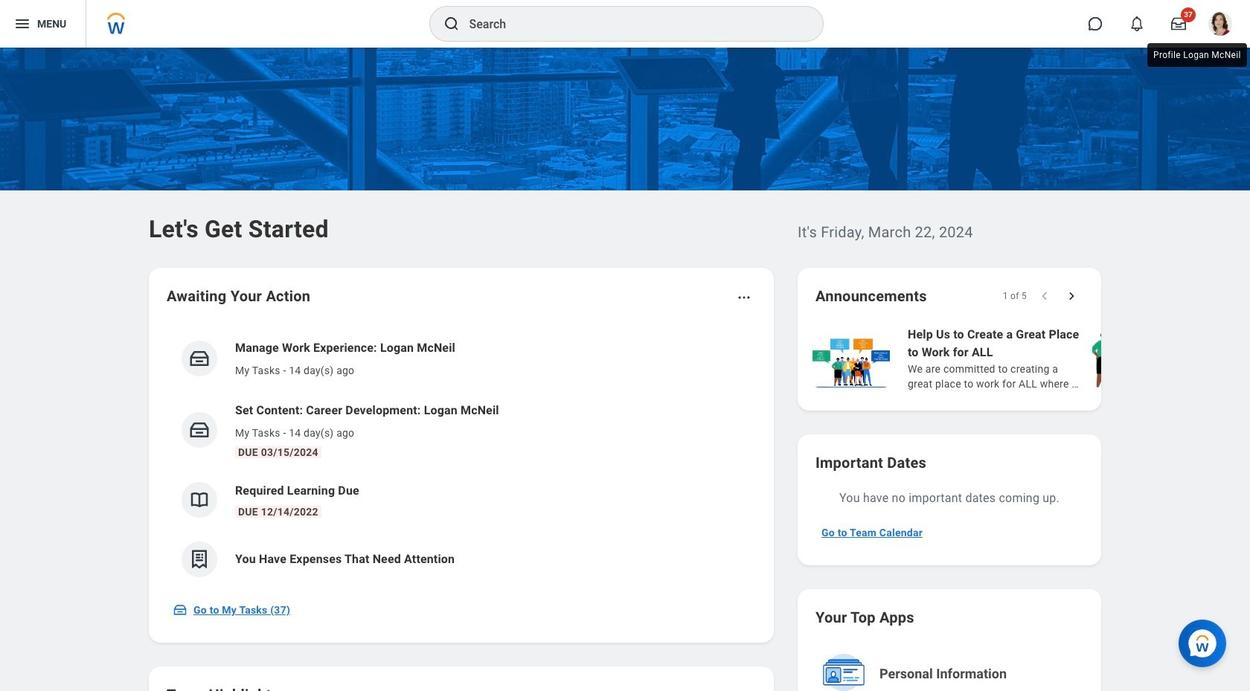 Task type: describe. For each thing, give the bounding box(es) containing it.
chevron left small image
[[1037, 289, 1052, 304]]

search image
[[442, 15, 460, 33]]

chevron right small image
[[1064, 289, 1079, 304]]

book open image
[[188, 489, 211, 511]]

1 inbox image from the top
[[188, 347, 211, 370]]

related actions image
[[737, 290, 752, 305]]

inbox large image
[[1171, 16, 1186, 31]]

inbox image
[[173, 603, 188, 618]]



Task type: locate. For each thing, give the bounding box(es) containing it.
0 horizontal spatial list
[[167, 327, 756, 589]]

tooltip
[[1144, 40, 1250, 70]]

dashboard expenses image
[[188, 548, 211, 571]]

0 vertical spatial inbox image
[[188, 347, 211, 370]]

status
[[1003, 290, 1027, 302]]

inbox image
[[188, 347, 211, 370], [188, 419, 211, 441]]

2 inbox image from the top
[[188, 419, 211, 441]]

1 horizontal spatial list
[[810, 324, 1250, 393]]

profile logan mcneil image
[[1208, 12, 1232, 39]]

justify image
[[13, 15, 31, 33]]

main content
[[0, 48, 1250, 691]]

1 vertical spatial inbox image
[[188, 419, 211, 441]]

banner
[[0, 0, 1250, 48]]

notifications large image
[[1129, 16, 1144, 31]]

Search Workday  search field
[[469, 7, 792, 40]]

list
[[810, 324, 1250, 393], [167, 327, 756, 589]]



Task type: vqa. For each thing, say whether or not it's contained in the screenshot.
middle 16
no



